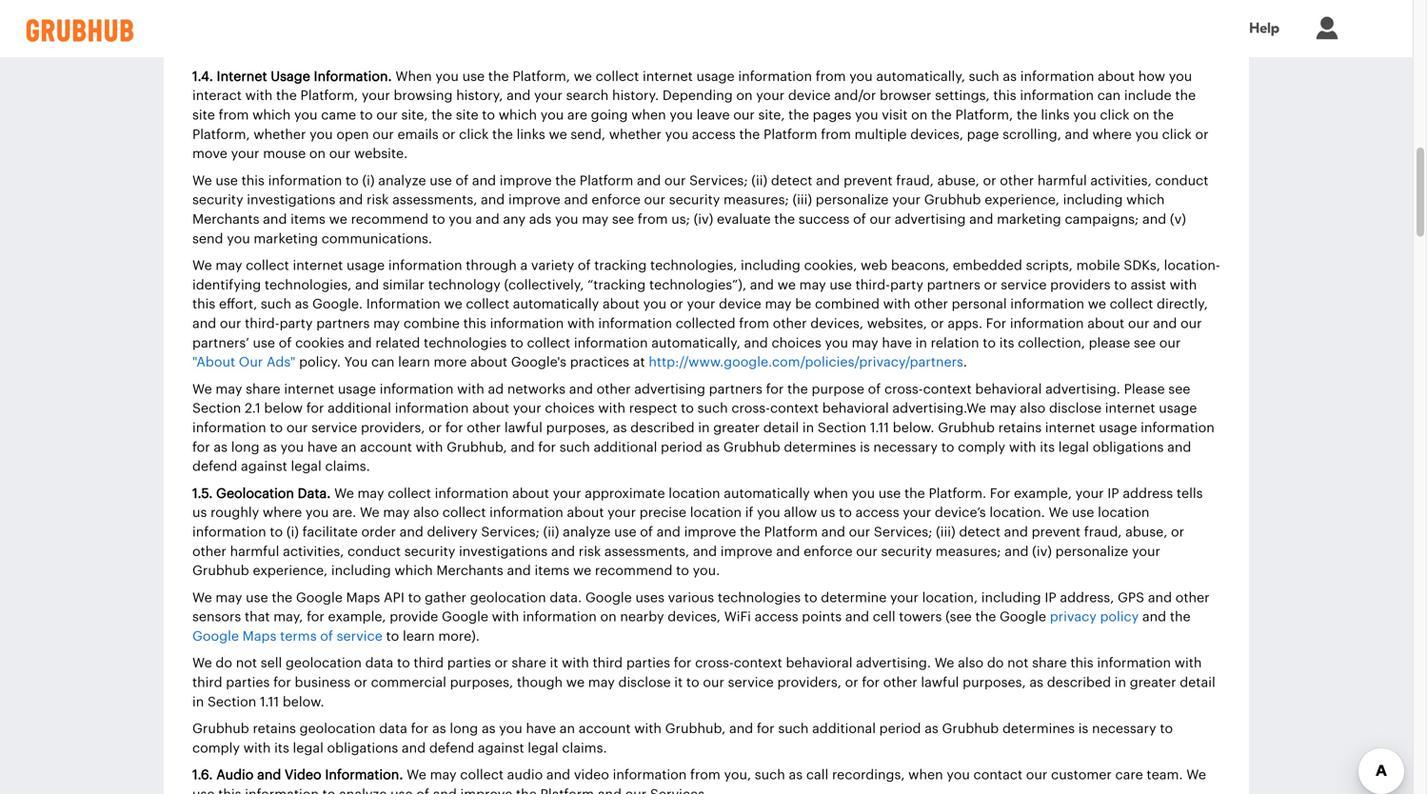 Task type: vqa. For each thing, say whether or not it's contained in the screenshot.
$9.99/mo) at the left of the page
no



Task type: describe. For each thing, give the bounding box(es) containing it.
sdks,
[[1124, 259, 1161, 273]]

google maps terms of service link
[[192, 630, 383, 643]]

0 vertical spatial marketing
[[997, 213, 1062, 226]]

other inside we may use the google maps api to gather geolocation data. google uses various technologies to determine your location, including ip address, gps and other sensors that may, for example, provide google with information on nearby devices, wifi access points and cell towers (see the google
[[1176, 591, 1210, 605]]

about down 'approximate'
[[567, 506, 604, 520]]

detect inside we use this information to (i) analyze use of and improve the platform and our services; (ii) detect and prevent fraud, abuse, or other harmful activities, conduct security investigations and risk assessments, and improve and enforce our security measures; (iii) personalize your grubhub experience, including which merchants and items we recommend to you and any ads you may see from us; (iv) evaluate the success of our advertising and marketing campaigns; and (v) send you marketing communications.
[[771, 174, 813, 188]]

you,
[[724, 769, 752, 782]]

technologies"),
[[650, 279, 747, 292]]

purposes, inside we may share internet usage information with ad networks and other advertising partners for the purpose of cross-context behavioral advertising. please see section 2.1 below for additional information about your choices with respect to such cross-context behavioral advertising.we may also disclose internet usage information to our service providers, or for other lawful purposes, as described in greater detail in section 1.11 below. grubhub retains internet usage information for as long as you have an account with grubhub, and for such additional period as grubhub determines is necessary to comply with its legal obligations and defend against legal claims.
[[546, 421, 610, 435]]

platform, up came
[[301, 89, 358, 103]]

we do not sell geolocation data to third parties or share it with third parties for cross-context behavioral advertising. we also do not share this information with third parties for business or commercial purposes, though we may disclose it to our service providers, or for other lawful purposes, as described in greater detail in section 1.11 below.
[[192, 657, 1216, 709]]

improve up 'any'
[[500, 174, 552, 188]]

data inside we do not sell geolocation data to third parties or share it with third parties for cross-context behavioral advertising. we also do not share this information with third parties for business or commercial purposes, though we may disclose it to our service providers, or for other lawful purposes, as described in greater detail in section 1.11 below.
[[365, 657, 394, 670]]

internet
[[217, 70, 267, 83]]

the right the "(see"
[[976, 611, 997, 624]]

may,
[[274, 611, 303, 624]]

advertising inside we use this information to (i) analyze use of and improve the platform and our services; (ii) detect and prevent fraud, abuse, or other harmful activities, conduct security investigations and risk assessments, and improve and enforce our security measures; (iii) personalize your grubhub experience, including which merchants and items we recommend to you and any ads you may see from us; (iv) evaluate the success of our advertising and marketing campaigns; and (v) send you marketing communications.
[[895, 213, 966, 226]]

we inside 'we may collect information about your approximate location automatically when you use the platform. for example, your ip address tells us roughly where you are. we may also collect information about your precise location if you allow us to access your device's location. we use location information to (i) facilitate order and delivery services; (ii) analyze use of and improve the platform and our services; (iii) detect and prevent fraud, abuse, or other harmful activities, conduct security investigations and risk assessments, and improve and enforce our security measures; and (iv) personalize your grubhub experience, including which merchants and items we recommend to you.'
[[573, 564, 592, 578]]

for down we do not sell geolocation data to third parties or share it with third parties for cross-context behavioral advertising. we also do not share this information with third parties for business or commercial purposes, though we may disclose it to our service providers, or for other lawful purposes, as described in greater detail in section 1.11 below.
[[757, 723, 775, 736]]

lawful inside we do not sell geolocation data to third parties or share it with third parties for cross-context behavioral advertising. we also do not share this information with third parties for business or commercial purposes, though we may disclose it to our service providers, or for other lawful purposes, as described in greater detail in section 1.11 below.
[[921, 676, 960, 690]]

1 vertical spatial cross-
[[732, 402, 771, 415]]

usage inside when you use the platform, we collect internet usage information from you automatically, such as information about how you interact with the platform, your browsing history, and your search history. depending on your device and/or browser settings, this information can include the site from which you came to our site, the site to which you are going when you leave our site, the pages you visit on the platform, the links you click on the platform, whether you open our emails or click the links we send, whether you access the platform from multiple devices, page scrolling, and where you click or move your mouse on our website.
[[697, 70, 735, 83]]

respect
[[629, 402, 678, 415]]

approximate
[[585, 487, 665, 500]]

please
[[1125, 383, 1166, 396]]

as inside we may collect audio and video information from you, such as call recordings, when you contact our customer care team. we use this information to analyze use of and improve the platform and our services.
[[789, 769, 803, 782]]

harmful inside 'we may collect information about your approximate location automatically when you use the platform. for example, your ip address tells us roughly where you are. we may also collect information about your precise location if you allow us to access your device's location. we use location information to (i) facilitate order and delivery services; (ii) analyze use of and improve the platform and our services; (iii) detect and prevent fraud, abuse, or other harmful activities, conduct security investigations and risk assessments, and improve and enforce our security measures; and (iv) personalize your grubhub experience, including which merchants and items we recommend to you.'
[[230, 545, 280, 558]]

device's
[[935, 506, 987, 520]]

0 vertical spatial technologies,
[[651, 259, 738, 273]]

1 vertical spatial additional
[[594, 441, 658, 454]]

including inside we may use the google maps api to gather geolocation data. google uses various technologies to determine your location, including ip address, gps and other sensors that may, for example, provide google with information on nearby devices, wifi access points and cell towers (see the google
[[982, 591, 1042, 605]]

collect up the identifying
[[246, 259, 289, 273]]

1 vertical spatial context
[[771, 402, 819, 415]]

please
[[1089, 337, 1131, 350]]

which down history,
[[499, 109, 537, 122]]

send,
[[571, 128, 606, 141]]

any
[[503, 213, 526, 226]]

cookies,
[[805, 259, 858, 273]]

0 vertical spatial it
[[550, 657, 559, 670]]

on right "mouse"
[[310, 147, 326, 161]]

example, inside we may use the google maps api to gather geolocation data. google uses various technologies to determine your location, including ip address, gps and other sensors that may, for example, provide google with information on nearby devices, wifi access points and cell towers (see the google
[[328, 611, 386, 624]]

precise
[[640, 506, 687, 520]]

internet down collection,
[[1046, 421, 1096, 435]]

device inside when you use the platform, we collect internet usage information from you automatically, such as information about how you interact with the platform, your browsing history, and your search history. depending on your device and/or browser settings, this information can include the site from which you came to our site, the site to which you are going when you leave our site, the pages you visit on the platform, the links you click on the platform, whether you open our emails or click the links we send, whether you access the platform from multiple devices, page scrolling, and where you click or move your mouse on our website.
[[789, 89, 831, 103]]

2 horizontal spatial purposes,
[[963, 676, 1027, 690]]

browsing
[[394, 89, 453, 103]]

your left search
[[534, 89, 563, 103]]

to right the allow at the bottom right of the page
[[839, 506, 852, 520]]

search
[[566, 89, 609, 103]]

when
[[396, 70, 432, 83]]

http://www.google.com/policies/privacy/partners link
[[649, 356, 964, 369]]

your up the gps
[[1133, 545, 1161, 558]]

for down the cell
[[862, 676, 880, 690]]

us;
[[672, 213, 690, 226]]

enforce inside 'we may collect information about your approximate location automatically when you use the platform. for example, your ip address tells us roughly where you are. we may also collect information about your precise location if you allow us to access your device's location. we use location information to (i) facilitate order and delivery services; (ii) analyze use of and improve the platform and our services; (iii) detect and prevent fraud, abuse, or other harmful activities, conduct security investigations and risk assessments, and improve and enforce our security measures; and (iv) personalize your grubhub experience, including which merchants and items we recommend to you.'
[[804, 545, 853, 558]]

(iii) inside we use this information to (i) analyze use of and improve the platform and our services; (ii) detect and prevent fraud, abuse, or other harmful activities, conduct security investigations and risk assessments, and improve and enforce our security measures; (iii) personalize your grubhub experience, including which merchants and items we recommend to you and any ads you may see from us; (iv) evaluate the success of our advertising and marketing campaigns; and (v) send you marketing communications.
[[793, 194, 813, 207]]

the left the "success"
[[775, 213, 795, 226]]

1 vertical spatial technologies,
[[265, 279, 352, 292]]

access inside 'we may collect information about your approximate location automatically when you use the platform. for example, your ip address tells us roughly where you are. we may also collect information about your precise location if you allow us to access your device's location. we use location information to (i) facilitate order and delivery services; (ii) analyze use of and improve the platform and our services; (iii) detect and prevent fraud, abuse, or other harmful activities, conduct security investigations and risk assessments, and improve and enforce our security measures; and (iv) personalize your grubhub experience, including which merchants and items we recommend to you.'
[[856, 506, 900, 520]]

0 vertical spatial behavioral
[[976, 383, 1042, 396]]

can inside when you use the platform, we collect internet usage information from you automatically, such as information about how you interact with the platform, your browsing history, and your search history. depending on your device and/or browser settings, this information can include the site from which you came to our site, the site to which you are going when you leave our site, the pages you visit on the platform, the links you click on the platform, whether you open our emails or click the links we send, whether you access the platform from multiple devices, page scrolling, and where you click or move your mouse on our website.
[[1098, 89, 1121, 103]]

0 vertical spatial context
[[924, 383, 972, 396]]

below
[[264, 402, 303, 415]]

to inside privacy policy and the google maps terms of service to learn more).
[[386, 630, 399, 643]]

advertising. inside we do not sell geolocation data to third parties or share it with third parties for cross-context behavioral advertising. we also do not share this information with third parties for business or commercial purposes, though we may disclose it to our service providers, or for other lawful purposes, as described in greater detail in section 1.11 below.
[[857, 657, 932, 670]]

improve inside we may collect audio and video information from you, such as call recordings, when you contact our customer care team. we use this information to analyze use of and improve the platform and our services.
[[461, 788, 513, 794]]

disclose inside we do not sell geolocation data to third parties or share it with third parties for cross-context behavioral advertising. we also do not share this information with third parties for business or commercial purposes, though we may disclose it to our service providers, or for other lawful purposes, as described in greater detail in section 1.11 below.
[[619, 676, 671, 690]]

described inside we do not sell geolocation data to third parties or share it with third parties for cross-context behavioral advertising. we also do not share this information with third parties for business or commercial purposes, though we may disclose it to our service providers, or for other lawful purposes, as described in greater detail in section 1.11 below.
[[1048, 676, 1112, 690]]

about down "tracking
[[603, 298, 640, 311]]

1 horizontal spatial share
[[512, 657, 547, 670]]

collect down 'technology'
[[466, 298, 510, 311]]

combine
[[404, 317, 460, 331]]

2 whether from the left
[[609, 128, 662, 141]]

abuse, inside we use this information to (i) analyze use of and improve the platform and our services; (ii) detect and prevent fraud, abuse, or other harmful activities, conduct security investigations and risk assessments, and improve and enforce our security measures; (iii) personalize your grubhub experience, including which merchants and items we recommend to you and any ads you may see from us; (iv) evaluate the success of our advertising and marketing campaigns; and (v) send you marketing communications.
[[938, 174, 980, 188]]

to up communications.
[[432, 213, 445, 226]]

with inside we may use the google maps api to gather geolocation data. google uses various technologies to determine your location, including ip address, gps and other sensors that may, for example, provide google with information on nearby devices, wifi access points and cell towers (see the google
[[492, 611, 519, 624]]

ads
[[529, 213, 552, 226]]

call
[[807, 769, 829, 782]]

your right the move
[[231, 147, 260, 161]]

recommend inside 'we may collect information about your approximate location automatically when you use the platform. for example, your ip address tells us roughly where you are. we may also collect information about your precise location if you allow us to access your device's location. we use location information to (i) facilitate order and delivery services; (ii) analyze use of and improve the platform and our services; (iii) detect and prevent fraud, abuse, or other harmful activities, conduct security investigations and risk assessments, and improve and enforce our security measures; and (iv) personalize your grubhub experience, including which merchants and items we recommend to you.'
[[595, 564, 673, 578]]

grubhub up 'if'
[[724, 441, 781, 454]]

for down http://www.google.com/policies/privacy/partners link
[[766, 383, 784, 396]]

other down ad
[[467, 421, 501, 435]]

for right below
[[306, 402, 324, 415]]

platform, up search
[[513, 70, 571, 83]]

to up "provide"
[[408, 591, 421, 605]]

the down usage
[[276, 89, 297, 103]]

against inside we may share internet usage information with ad networks and other advertising partners for the purpose of cross-context behavioral advertising. please see section 2.1 below for additional information about your choices with respect to such cross-context behavioral advertising.we may also disclose internet usage information to our service providers, or for other lawful purposes, as described in greater detail in section 1.11 below. grubhub retains internet usage information for as long as you have an account with grubhub, and for such additional period as grubhub determines is necessary to comply with its legal obligations and defend against legal claims.
[[241, 460, 287, 473]]

1 do from the left
[[216, 657, 232, 670]]

0 vertical spatial information.
[[314, 70, 392, 83]]

or inside we use this information to (i) analyze use of and improve the platform and our services; (ii) detect and prevent fraud, abuse, or other harmful activities, conduct security investigations and risk assessments, and improve and enforce our security measures; (iii) personalize your grubhub experience, including which merchants and items we recommend to you and any ads you may see from us; (iv) evaluate the success of our advertising and marketing campaigns; and (v) send you marketing communications.
[[984, 174, 997, 188]]

0 horizontal spatial third-
[[245, 317, 280, 331]]

delivery
[[427, 526, 478, 539]]

we may collect information about your approximate location automatically when you use the platform. for example, your ip address tells us roughly where you are. we may also collect information about your precise location if you allow us to access your device's location. we use location information to (i) facilitate order and delivery services; (ii) analyze use of and improve the platform and our services; (iii) detect and prevent fraud, abuse, or other harmful activities, conduct security investigations and risk assessments, and improve and enforce our security measures; and (iv) personalize your grubhub experience, including which merchants and items we recommend to you.
[[192, 487, 1204, 578]]

web
[[861, 259, 888, 273]]

1 not from the left
[[236, 657, 257, 670]]

1 site from the left
[[192, 109, 215, 122]]

such inside we may collect audio and video information from you, such as call recordings, when you contact our customer care team. we use this information to analyze use of and improve the platform and our services.
[[755, 769, 786, 782]]

various
[[668, 591, 715, 605]]

from down interact
[[219, 109, 249, 122]]

terms
[[280, 630, 317, 643]]

your left device's
[[903, 506, 932, 520]]

platform inside we may collect audio and video information from you, such as call recordings, when you contact our customer care team. we use this information to analyze use of and improve the platform and our services.
[[541, 788, 594, 794]]

such up 'approximate'
[[560, 441, 590, 454]]

2 site from the left
[[456, 109, 479, 122]]

choices inside we may collect internet usage information through a variety of tracking technologies, including cookies, web beacons, embedded scripts, mobile sdks, location- identifying technologies, and similar technology (collectively, "tracking technologies"), and we may use third-party partners or service providers to assist with this effort, such as google. information we collect automatically about you or your device may be combined with other personal information we collect directly, and our third-party partners may combine this information with information collected from other devices, websites, or apps. for information about our and our partners' use of cookies and related technologies to collect information automatically, and choices you may have in relation to its collection, please see our "about our ads" policy. you can learn more about google's practices at http://www.google.com/policies/privacy/partners .
[[772, 337, 822, 350]]

0 horizontal spatial click
[[459, 128, 489, 141]]

described inside we may share internet usage information with ad networks and other advertising partners for the purpose of cross-context behavioral advertising. please see section 2.1 below for additional information about your choices with respect to such cross-context behavioral advertising.we may also disclose internet usage information to our service providers, or for other lawful purposes, as described in greater detail in section 1.11 below. grubhub retains internet usage information for as long as you have an account with grubhub, and for such additional period as grubhub determines is necessary to comply with its legal obligations and defend against legal claims.
[[631, 421, 695, 435]]

for down sell in the left of the page
[[274, 676, 291, 690]]

this down 'technology'
[[463, 317, 487, 331]]

(iii) inside 'we may collect information about your approximate location automatically when you use the platform. for example, your ip address tells us roughly where you are. we may also collect information about your precise location if you allow us to access your device's location. we use location information to (i) facilitate order and delivery services; (ii) analyze use of and improve the platform and our services; (iii) detect and prevent fraud, abuse, or other harmful activities, conduct security investigations and risk assessments, and improve and enforce our security measures; and (iv) personalize your grubhub experience, including which merchants and items we recommend to you.'
[[936, 526, 956, 539]]

may inside we do not sell geolocation data to third parties or share it with third parties for cross-context behavioral advertising. we also do not share this information with third parties for business or commercial purposes, though we may disclose it to our service providers, or for other lawful purposes, as described in greater detail in section 1.11 below.
[[588, 676, 615, 690]]

the down 'if'
[[740, 526, 761, 539]]

(v)
[[1171, 213, 1187, 226]]

the down send, on the top of the page
[[556, 174, 576, 188]]

for up the 1.5.
[[192, 441, 210, 454]]

investigations inside 'we may collect information about your approximate location automatically when you use the platform. for example, your ip address tells us roughly where you are. we may also collect information about your precise location if you allow us to access your device's location. we use location information to (i) facilitate order and delivery services; (ii) analyze use of and improve the platform and our services; (iii) detect and prevent fraud, abuse, or other harmful activities, conduct security investigations and risk assessments, and improve and enforce our security measures; and (iv) personalize your grubhub experience, including which merchants and items we recommend to you.'
[[459, 545, 548, 558]]

such inside grubhub retains geolocation data for as long as you have an account with grubhub, and for such additional period as grubhub determines is necessary to comply with its legal obligations and defend against legal claims.
[[779, 723, 809, 736]]

service inside we do not sell geolocation data to third parties or share it with third parties for cross-context behavioral advertising. we also do not share this information with third parties for business or commercial purposes, though we may disclose it to our service providers, or for other lawful purposes, as described in greater detail in section 1.11 below.
[[728, 676, 774, 690]]

which up "mouse"
[[252, 109, 291, 122]]

0 horizontal spatial marketing
[[254, 232, 318, 246]]

points
[[802, 611, 842, 624]]

other up apps.
[[915, 298, 949, 311]]

you inside we may collect audio and video information from you, such as call recordings, when you contact our customer care team. we use this information to analyze use of and improve the platform and our services.
[[947, 769, 971, 782]]

1 horizontal spatial party
[[891, 279, 924, 292]]

on down 'browser'
[[912, 109, 928, 122]]

on right depending
[[737, 89, 753, 103]]

your down 'approximate'
[[608, 506, 636, 520]]

from down the pages on the right top
[[821, 128, 852, 141]]

this inside we may collect audio and video information from you, such as call recordings, when you contact our customer care team. we use this information to analyze use of and improve the platform and our services.
[[218, 788, 241, 794]]

1 horizontal spatial click
[[1101, 109, 1130, 122]]

1.5. geolocation data.
[[192, 487, 331, 500]]

improve down 'if'
[[721, 545, 773, 558]]

including inside we may collect internet usage information through a variety of tracking technologies, including cookies, web beacons, embedded scripts, mobile sdks, location- identifying technologies, and similar technology (collectively, "tracking technologies"), and we may use third-party partners or service providers to assist with this effort, such as google. information we collect automatically about you or your device may be combined with other personal information we collect directly, and our third-party partners may combine this information with information collected from other devices, websites, or apps. for information about our and our partners' use of cookies and related technologies to collect information automatically, and choices you may have in relation to its collection, please see our "about our ads" policy. you can learn more about google's practices at http://www.google.com/policies/privacy/partners .
[[741, 259, 801, 273]]

identifying
[[192, 279, 261, 292]]

"about our ads" link
[[192, 356, 296, 369]]

the down history,
[[493, 128, 513, 141]]

1 vertical spatial party
[[280, 317, 313, 331]]

though
[[517, 676, 563, 690]]

and inside privacy policy and the google maps terms of service to learn more).
[[1143, 611, 1167, 624]]

collected
[[676, 317, 736, 331]]

defend inside we may share internet usage information with ad networks and other advertising partners for the purpose of cross-context behavioral advertising. please see section 2.1 below for additional information about your choices with respect to such cross-context behavioral advertising.we may also disclose internet usage information to our service providers, or for other lawful purposes, as described in greater detail in section 1.11 below. grubhub retains internet usage information for as long as you have an account with grubhub, and for such additional period as grubhub determines is necessary to comply with its legal obligations and defend against legal claims.
[[192, 460, 238, 473]]

2 horizontal spatial share
[[1033, 657, 1067, 670]]

2 horizontal spatial click
[[1163, 128, 1192, 141]]

to left the you.
[[676, 564, 690, 578]]

1 vertical spatial partners
[[316, 317, 370, 331]]

devices, inside we may collect internet usage information through a variety of tracking technologies, including cookies, web beacons, embedded scripts, mobile sdks, location- identifying technologies, and similar technology (collectively, "tracking technologies"), and we may use third-party partners or service providers to assist with this effort, such as google. information we collect automatically about you or your device may be combined with other personal information we collect directly, and our third-party partners may combine this information with information collected from other devices, websites, or apps. for information about our and our partners' use of cookies and related technologies to collect information automatically, and choices you may have in relation to its collection, please see our "about our ads" policy. you can learn more about google's practices at http://www.google.com/policies/privacy/partners .
[[811, 317, 864, 331]]

leave
[[697, 109, 730, 122]]

we down providers
[[1089, 298, 1107, 311]]

more).
[[439, 630, 480, 643]]

going
[[591, 109, 628, 122]]

maps for api
[[346, 591, 380, 605]]

context inside we do not sell geolocation data to third parties or share it with third parties for cross-context behavioral advertising. we also do not share this information with third parties for business or commercial purposes, though we may disclose it to our service providers, or for other lawful purposes, as described in greater detail in section 1.11 below.
[[734, 657, 783, 670]]

internet inside we may collect internet usage information through a variety of tracking technologies, including cookies, web beacons, embedded scripts, mobile sdks, location- identifying technologies, and similar technology (collectively, "tracking technologies"), and we may use third-party partners or service providers to assist with this effort, such as google. information we collect automatically about you or your device may be combined with other personal information we collect directly, and our third-party partners may combine this information with information collected from other devices, websites, or apps. for information about our and our partners' use of cookies and related technologies to collect information automatically, and choices you may have in relation to its collection, please see our "about our ads" policy. you can learn more about google's practices at http://www.google.com/policies/privacy/partners .
[[293, 259, 343, 273]]

evaluate
[[717, 213, 771, 226]]

risk inside 'we may collect information about your approximate location automatically when you use the platform. for example, your ip address tells us roughly where you are. we may also collect information about your precise location if you allow us to access your device's location. we use location information to (i) facilitate order and delivery services; (ii) analyze use of and improve the platform and our services; (iii) detect and prevent fraud, abuse, or other harmful activities, conduct security investigations and risk assessments, and improve and enforce our security measures; and (iv) personalize your grubhub experience, including which merchants and items we recommend to you.'
[[579, 545, 601, 558]]

determine
[[821, 591, 887, 605]]

if
[[746, 506, 754, 520]]

improve up the you.
[[684, 526, 737, 539]]

this inside we use this information to (i) analyze use of and improve the platform and our services; (ii) detect and prevent fraud, abuse, or other harmful activities, conduct security investigations and risk assessments, and improve and enforce our security measures; (iii) personalize your grubhub experience, including which merchants and items we recommend to you and any ads you may see from us; (iv) evaluate the success of our advertising and marketing campaigns; and (v) send you marketing communications.
[[242, 174, 265, 188]]

see inside we may share internet usage information with ad networks and other advertising partners for the purpose of cross-context behavioral advertising. please see section 2.1 below for additional information about your choices with respect to such cross-context behavioral advertising.we may also disclose internet usage information to our service providers, or for other lawful purposes, as described in greater detail in section 1.11 below. grubhub retains internet usage information for as long as you have an account with grubhub, and for such additional period as grubhub determines is necessary to comply with its legal obligations and defend against legal claims.
[[1169, 383, 1191, 396]]

grubhub inside 'we may collect information about your approximate location automatically when you use the platform. for example, your ip address tells us roughly where you are. we may also collect information about your precise location if you allow us to access your device's location. we use location information to (i) facilitate order and delivery services; (ii) analyze use of and improve the platform and our services; (iii) detect and prevent fraud, abuse, or other harmful activities, conduct security investigations and risk assessments, and improve and enforce our security measures; and (iv) personalize your grubhub experience, including which merchants and items we recommend to you.'
[[192, 564, 249, 578]]

effort,
[[219, 298, 257, 311]]

such right respect
[[698, 402, 728, 415]]

1.6.
[[192, 769, 213, 782]]

advertising.we
[[893, 402, 987, 415]]

as inside we do not sell geolocation data to third parties or share it with third parties for cross-context behavioral advertising. we also do not share this information with third parties for business or commercial purposes, though we may disclose it to our service providers, or for other lawful purposes, as described in greater detail in section 1.11 below.
[[1030, 676, 1044, 690]]

security up location,
[[882, 545, 933, 558]]

policy
[[1101, 611, 1139, 624]]

collect inside when you use the platform, we collect internet usage information from you automatically, such as information about how you interact with the platform, your browsing history, and your search history. depending on your device and/or browser settings, this information can include the site from which you came to our site, the site to which you are going when you leave our site, the pages you visit on the platform, the links you click on the platform, whether you open our emails or click the links we send, whether you access the platform from multiple devices, page scrolling, and where you click or move your mouse on our website.
[[596, 70, 639, 83]]

lawful inside we may share internet usage information with ad networks and other advertising partners for the purpose of cross-context behavioral advertising. please see section 2.1 below for additional information about your choices with respect to such cross-context behavioral advertising.we may also disclose internet usage information to our service providers, or for other lawful purposes, as described in greater detail in section 1.11 below. grubhub retains internet usage information for as long as you have an account with grubhub, and for such additional period as grubhub determines is necessary to comply with its legal obligations and defend against legal claims.
[[505, 421, 543, 435]]

the up 'scrolling,'
[[1017, 109, 1038, 122]]

0 vertical spatial section
[[192, 402, 241, 415]]

your left address
[[1076, 487, 1105, 500]]

1.4.
[[192, 70, 213, 83]]

move
[[192, 147, 228, 161]]

account inside we may share internet usage information with ad networks and other advertising partners for the purpose of cross-context behavioral advertising. please see section 2.1 below for additional information about your choices with respect to such cross-context behavioral advertising.we may also disclose internet usage information to our service providers, or for other lawful purposes, as described in greater detail in section 1.11 below. grubhub retains internet usage information for as long as you have an account with grubhub, and for such additional period as grubhub determines is necessary to comply with its legal obligations and defend against legal claims.
[[360, 441, 412, 454]]

cross- inside we do not sell geolocation data to third parties or share it with third parties for cross-context behavioral advertising. we also do not share this information with third parties for business or commercial purposes, though we may disclose it to our service providers, or for other lawful purposes, as described in greater detail in section 1.11 below.
[[695, 657, 734, 670]]

1 vertical spatial section
[[818, 421, 867, 435]]

(iv) inside 'we may collect information about your approximate location automatically when you use the platform. for example, your ip address tells us roughly where you are. we may also collect information about your precise location if you allow us to access your device's location. we use location information to (i) facilitate order and delivery services; (ii) analyze use of and improve the platform and our services; (iii) detect and prevent fraud, abuse, or other harmful activities, conduct security investigations and risk assessments, and improve and enforce our security measures; and (iv) personalize your grubhub experience, including which merchants and items we recommend to you.'
[[1033, 545, 1053, 558]]

to up google's
[[511, 337, 524, 350]]

we may collect audio and video information from you, such as call recordings, when you contact our customer care team. we use this information to analyze use of and improve the platform and our services.
[[192, 769, 1207, 794]]

collect up order
[[388, 487, 431, 500]]

such inside when you use the platform, we collect internet usage information from you automatically, such as information about how you interact with the platform, your browsing history, and your search history. depending on your device and/or browser settings, this information can include the site from which you came to our site, the site to which you are going when you leave our site, the pages you visit on the platform, the links you click on the platform, whether you open our emails or click the links we send, whether you access the platform from multiple devices, page scrolling, and where you click or move your mouse on our website.
[[969, 70, 1000, 83]]

access inside when you use the platform, we collect internet usage information from you automatically, such as information about how you interact with the platform, your browsing history, and your search history. depending on your device and/or browser settings, this information can include the site from which you came to our site, the site to which you are going when you leave our site, the pages you visit on the platform, the links you click on the platform, whether you open our emails or click the links we send, whether you access the platform from multiple devices, page scrolling, and where you click or move your mouse on our website.
[[692, 128, 736, 141]]

to up commercial
[[397, 657, 410, 670]]

google up more).
[[442, 611, 489, 624]]

commercial
[[371, 676, 447, 690]]

improve up ads
[[509, 194, 561, 207]]

obligations inside grubhub retains geolocation data for as long as you have an account with grubhub, and for such additional period as grubhub determines is necessary to comply with its legal obligations and defend against legal claims.
[[327, 742, 398, 755]]

to down below
[[270, 421, 283, 435]]

apps.
[[948, 317, 983, 331]]

1 site, from the left
[[402, 109, 428, 122]]

2 do from the left
[[988, 657, 1004, 670]]

video
[[285, 769, 322, 782]]

we up be
[[778, 279, 796, 292]]

the left platform.
[[905, 487, 926, 500]]

0 vertical spatial links
[[1041, 109, 1070, 122]]

this inside we do not sell geolocation data to third parties or share it with third parties for cross-context behavioral advertising. we also do not share this information with third parties for business or commercial purposes, though we may disclose it to our service providers, or for other lawful purposes, as described in greater detail in section 1.11 below.
[[1071, 657, 1094, 670]]

directly,
[[1157, 298, 1209, 311]]

the up 'may,'
[[272, 591, 293, 605]]

collection,
[[1018, 337, 1086, 350]]

the down settings,
[[932, 109, 952, 122]]

location.
[[990, 506, 1046, 520]]

claims. inside grubhub retains geolocation data for as long as you have an account with grubhub, and for such additional period as grubhub determines is necessary to comply with its legal obligations and defend against legal claims.
[[562, 742, 607, 755]]

platform inside 'we may collect information about your approximate location automatically when you use the platform. for example, your ip address tells us roughly where you are. we may also collect information about your precise location if you allow us to access your device's location. we use location information to (i) facilitate order and delivery services; (ii) analyze use of and improve the platform and our services; (iii) detect and prevent fraud, abuse, or other harmful activities, conduct security investigations and risk assessments, and improve and enforce our security measures; and (iv) personalize your grubhub experience, including which merchants and items we recommend to you.'
[[765, 526, 818, 539]]

your up open
[[362, 89, 390, 103]]

is inside grubhub retains geolocation data for as long as you have an account with grubhub, and for such additional period as grubhub determines is necessary to comply with its legal obligations and defend against legal claims.
[[1079, 723, 1089, 736]]

google up 'may,'
[[296, 591, 343, 605]]

1 horizontal spatial parties
[[447, 657, 491, 670]]

gather
[[425, 591, 467, 605]]

we up order
[[360, 506, 380, 520]]

we down 'technology'
[[444, 298, 463, 311]]

practices
[[570, 356, 630, 369]]

contact
[[974, 769, 1023, 782]]

we left send, on the top of the page
[[549, 128, 567, 141]]

also inside we do not sell geolocation data to third parties or share it with third parties for cross-context behavioral advertising. we also do not share this information with third parties for business or commercial purposes, though we may disclose it to our service providers, or for other lawful purposes, as described in greater detail in section 1.11 below.
[[958, 657, 984, 670]]

1.6. audio and video information.
[[192, 769, 403, 782]]

including inside 'we may collect information about your approximate location automatically when you use the platform. for example, your ip address tells us roughly where you are. we may also collect information about your precise location if you allow us to access your device's location. we use location information to (i) facilitate order and delivery services; (ii) analyze use of and improve the platform and our services; (iii) detect and prevent fraud, abuse, or other harmful activities, conduct security investigations and risk assessments, and improve and enforce our security measures; and (iv) personalize your grubhub experience, including which merchants and items we recommend to you.'
[[331, 564, 391, 578]]

communications.
[[322, 232, 433, 246]]

mobile
[[1077, 259, 1121, 273]]

to right respect
[[681, 402, 694, 415]]

also inside we may share internet usage information with ad networks and other advertising partners for the purpose of cross-context behavioral advertising. please see section 2.1 below for additional information about your choices with respect to such cross-context behavioral advertising.we may also disclose internet usage information to our service providers, or for other lawful purposes, as described in greater detail in section 1.11 below. grubhub retains internet usage information for as long as you have an account with grubhub, and for such additional period as grubhub determines is necessary to comply with its legal obligations and defend against legal claims.
[[1020, 402, 1046, 415]]

grubhub image
[[19, 19, 141, 42]]

from inside we use this information to (i) analyze use of and improve the platform and our services; (ii) detect and prevent fraud, abuse, or other harmful activities, conduct security investigations and risk assessments, and improve and enforce our security measures; (iii) personalize your grubhub experience, including which merchants and items we recommend to you and any ads you may see from us; (iv) evaluate the success of our advertising and marketing campaigns; and (v) send you marketing communications.
[[638, 213, 668, 226]]

defend inside grubhub retains geolocation data for as long as you have an account with grubhub, and for such additional period as grubhub determines is necessary to comply with its legal obligations and defend against legal claims.
[[429, 742, 475, 755]]

grubhub up "audio"
[[192, 723, 249, 736]]

you
[[345, 356, 368, 369]]

other down practices
[[597, 383, 631, 396]]

platform, up the move
[[192, 128, 250, 141]]

browser
[[880, 89, 932, 103]]

allow
[[784, 506, 818, 520]]

interact
[[192, 89, 242, 103]]

a
[[521, 259, 528, 273]]

1 vertical spatial it
[[675, 676, 683, 690]]

about up ad
[[471, 356, 508, 369]]

location left 'if'
[[690, 506, 742, 520]]

1 horizontal spatial third
[[414, 657, 444, 670]]

0 vertical spatial partners
[[927, 279, 981, 292]]

websites,
[[868, 317, 928, 331]]

(i) inside we use this information to (i) analyze use of and improve the platform and our services; (ii) detect and prevent fraud, abuse, or other harmful activities, conduct security investigations and risk assessments, and improve and enforce our security measures; (iii) personalize your grubhub experience, including which merchants and items we recommend to you and any ads you may see from us; (iv) evaluate the success of our advertising and marketing campaigns; and (v) send you marketing communications.
[[362, 174, 375, 188]]

location down address
[[1098, 506, 1150, 520]]

how
[[1139, 70, 1166, 83]]

platform.
[[929, 487, 987, 500]]

learn inside privacy policy and the google maps terms of service to learn more).
[[403, 630, 435, 643]]

claims. inside we may share internet usage information with ad networks and other advertising partners for the purpose of cross-context behavioral advertising. please see section 2.1 below for additional information about your choices with respect to such cross-context behavioral advertising.we may also disclose internet usage information to our service providers, or for other lawful purposes, as described in greater detail in section 1.11 below. grubhub retains internet usage information for as long as you have an account with grubhub, and for such additional period as grubhub determines is necessary to comply with its legal obligations and defend against legal claims.
[[325, 460, 370, 473]]

2 horizontal spatial parties
[[627, 657, 671, 670]]

1 horizontal spatial third-
[[856, 279, 891, 292]]

for down more
[[446, 421, 463, 435]]

for down the networks
[[538, 441, 556, 454]]

to down history,
[[482, 109, 495, 122]]

success
[[799, 213, 850, 226]]

when you use the platform, we collect internet usage information from you automatically, such as information about how you interact with the platform, your browsing history, and your search history. depending on your device and/or browser settings, this information can include the site from which you came to our site, the site to which you are going when you leave our site, the pages you visit on the platform, the links you click on the platform, whether you open our emails or click the links we send, whether you access the platform from multiple devices, page scrolling, and where you click or move your mouse on our website.
[[192, 70, 1209, 161]]

0 horizontal spatial third
[[192, 676, 223, 690]]

(ii) inside 'we may collect information about your approximate location automatically when you use the platform. for example, your ip address tells us roughly where you are. we may also collect information about your precise location if you allow us to access your device's location. we use location information to (i) facilitate order and delivery services; (ii) analyze use of and improve the platform and our services; (iii) detect and prevent fraud, abuse, or other harmful activities, conduct security investigations and risk assessments, and improve and enforce our security measures; and (iv) personalize your grubhub experience, including which merchants and items we recommend to you.'
[[543, 526, 560, 539]]

order
[[362, 526, 396, 539]]

to left the assist
[[1115, 279, 1128, 292]]

are
[[568, 109, 588, 122]]

collect up google's
[[527, 337, 571, 350]]

nearby
[[620, 611, 665, 624]]

this down the identifying
[[192, 298, 216, 311]]

more
[[434, 356, 467, 369]]

purpose
[[812, 383, 865, 396]]

automatically, inside when you use the platform, we collect internet usage information from you automatically, such as information about how you interact with the platform, your browsing history, and your search history. depending on your device and/or browser settings, this information can include the site from which you came to our site, the site to which you are going when you leave our site, the pages you visit on the platform, the links you click on the platform, whether you open our emails or click the links we send, whether you access the platform from multiple devices, page scrolling, and where you click or move your mouse on our website.
[[877, 70, 966, 83]]

team.
[[1147, 769, 1184, 782]]

cell
[[873, 611, 896, 624]]

the down the include
[[1154, 109, 1174, 122]]

security up the us;
[[669, 194, 720, 207]]

multiple
[[855, 128, 907, 141]]

devices, inside when you use the platform, we collect internet usage information from you automatically, such as information about how you interact with the platform, your browsing history, and your search history. depending on your device and/or browser settings, this information can include the site from which you came to our site, the site to which you are going when you leave our site, the pages you visit on the platform, the links you click on the platform, whether you open our emails or click the links we send, whether you access the platform from multiple devices, page scrolling, and where you click or move your mouse on our website.
[[911, 128, 964, 141]]

0 horizontal spatial purposes,
[[450, 676, 514, 690]]

1 vertical spatial information.
[[325, 769, 403, 782]]

1.5.
[[192, 487, 213, 500]]

location,
[[923, 591, 978, 605]]

abuse, inside 'we may collect information about your approximate location automatically when you use the platform. for example, your ip address tells us roughly where you are. we may also collect information about your precise location if you allow us to access your device's location. we use location information to (i) facilitate order and delivery services; (ii) analyze use of and improve the platform and our services; (iii) detect and prevent fraud, abuse, or other harmful activities, conduct security investigations and risk assessments, and improve and enforce our security measures; and (iv) personalize your grubhub experience, including which merchants and items we recommend to you.'
[[1126, 526, 1168, 539]]

to down advertising.we
[[942, 441, 955, 454]]

to down 1.5. geolocation data.
[[270, 526, 283, 539]]

its inside we may share internet usage information with ad networks and other advertising partners for the purpose of cross-context behavioral advertising. please see section 2.1 below for additional information about your choices with respect to such cross-context behavioral advertising.we may also disclose internet usage information to our service providers, or for other lawful purposes, as described in greater detail in section 1.11 below. grubhub retains internet usage information for as long as you have an account with grubhub, and for such additional period as grubhub determines is necessary to comply with its legal obligations and defend against legal claims.
[[1040, 441, 1055, 454]]

we right location.
[[1049, 506, 1069, 520]]

include
[[1125, 89, 1172, 103]]

usage
[[271, 70, 310, 83]]

section inside we do not sell geolocation data to third parties or share it with third parties for cross-context behavioral advertising. we also do not share this information with third parties for business or commercial purposes, though we may disclose it to our service providers, or for other lawful purposes, as described in greater detail in section 1.11 below.
[[208, 696, 256, 709]]

0 horizontal spatial services;
[[481, 526, 540, 539]]

audio
[[507, 769, 543, 782]]

google.
[[312, 298, 363, 311]]

from up and/or
[[816, 70, 846, 83]]

collect down the assist
[[1110, 298, 1154, 311]]

below. inside we do not sell geolocation data to third parties or share it with third parties for cross-context behavioral advertising. we also do not share this information with third parties for business or commercial purposes, though we may disclose it to our service providers, or for other lawful purposes, as described in greater detail in section 1.11 below.
[[283, 696, 324, 709]]

we down sensors
[[192, 657, 212, 670]]

data.
[[298, 487, 331, 500]]

for down privacy policy and the google maps terms of service to learn more).
[[674, 657, 692, 670]]

against inside grubhub retains geolocation data for as long as you have an account with grubhub, and for such additional period as grubhub determines is necessary to comply with its legal obligations and defend against legal claims.
[[478, 742, 524, 755]]

assist
[[1131, 279, 1167, 292]]



Task type: locate. For each thing, give the bounding box(es) containing it.
not
[[236, 657, 257, 670], [1008, 657, 1029, 670]]

party up cookies
[[280, 317, 313, 331]]

on down the include
[[1134, 109, 1150, 122]]

services.
[[651, 788, 709, 794]]

choices down the networks
[[545, 402, 595, 415]]

analyze inside 'we may collect information about your approximate location automatically when you use the platform. for example, your ip address tells us roughly where you are. we may also collect information about your precise location if you allow us to access your device's location. we use location information to (i) facilitate order and delivery services; (ii) analyze use of and improve the platform and our services; (iii) detect and prevent fraud, abuse, or other harmful activities, conduct security investigations and risk assessments, and improve and enforce our security measures; and (iv) personalize your grubhub experience, including which merchants and items we recommend to you.'
[[563, 526, 611, 539]]

site down interact
[[192, 109, 215, 122]]

from inside we may collect internet usage information through a variety of tracking technologies, including cookies, web beacons, embedded scripts, mobile sdks, location- identifying technologies, and similar technology (collectively, "tracking technologies"), and we may use third-party partners or service providers to assist with this effort, such as google. information we collect automatically about you or your device may be combined with other personal information we collect directly, and our third-party partners may combine this information with information collected from other devices, websites, or apps. for information about our and our partners' use of cookies and related technologies to collect information automatically, and choices you may have in relation to its collection, please see our "about our ads" policy. you can learn more about google's practices at http://www.google.com/policies/privacy/partners .
[[739, 317, 770, 331]]

advertising. inside we may share internet usage information with ad networks and other advertising partners for the purpose of cross-context behavioral advertising. please see section 2.1 below for additional information about your choices with respect to such cross-context behavioral advertising.we may also disclose internet usage information to our service providers, or for other lawful purposes, as described in greater detail in section 1.11 below. grubhub retains internet usage information for as long as you have an account with grubhub, and for such additional period as grubhub determines is necessary to comply with its legal obligations and defend against legal claims.
[[1046, 383, 1121, 396]]

2 horizontal spatial see
[[1169, 383, 1191, 396]]

automatically inside 'we may collect information about your approximate location automatically when you use the platform. for example, your ip address tells us roughly where you are. we may also collect information about your precise location if you allow us to access your device's location. we use location information to (i) facilitate order and delivery services; (ii) analyze use of and improve the platform and our services; (iii) detect and prevent fraud, abuse, or other harmful activities, conduct security investigations and risk assessments, and improve and enforce our security measures; and (iv) personalize your grubhub experience, including which merchants and items we recommend to you.'
[[724, 487, 810, 500]]

other down be
[[773, 317, 807, 331]]

be
[[796, 298, 812, 311]]

for up terms
[[307, 611, 325, 624]]

context down wifi
[[734, 657, 783, 670]]

1 vertical spatial personalize
[[1056, 545, 1129, 558]]

providers
[[1051, 279, 1111, 292]]

detect down device's
[[960, 526, 1001, 539]]

0 vertical spatial cross-
[[885, 383, 924, 396]]

have
[[882, 337, 913, 350], [308, 441, 338, 454], [526, 723, 556, 736]]

which inside 'we may collect information about your approximate location automatically when you use the platform. for example, your ip address tells us roughly where you are. we may also collect information about your precise location if you allow us to access your device's location. we use location information to (i) facilitate order and delivery services; (ii) analyze use of and improve the platform and our services; (iii) detect and prevent fraud, abuse, or other harmful activities, conduct security investigations and risk assessments, and improve and enforce our security measures; and (iv) personalize your grubhub experience, including which merchants and items we recommend to you.'
[[395, 564, 433, 578]]

1 vertical spatial described
[[1048, 676, 1112, 690]]

1 vertical spatial can
[[372, 356, 395, 369]]

you
[[436, 70, 459, 83], [850, 70, 873, 83], [1170, 70, 1193, 83], [294, 109, 318, 122], [541, 109, 564, 122], [670, 109, 693, 122], [856, 109, 879, 122], [1074, 109, 1097, 122], [310, 128, 333, 141], [665, 128, 689, 141], [1136, 128, 1159, 141], [449, 213, 472, 226], [555, 213, 579, 226], [227, 232, 250, 246], [644, 298, 667, 311], [825, 337, 849, 350], [281, 441, 304, 454], [852, 487, 876, 500], [306, 506, 329, 520], [757, 506, 781, 520], [499, 723, 523, 736], [947, 769, 971, 782]]

0 vertical spatial necessary
[[874, 441, 938, 454]]

of inside we may share internet usage information with ad networks and other advertising partners for the purpose of cross-context behavioral advertising. please see section 2.1 below for additional information about your choices with respect to such cross-context behavioral advertising.we may also disclose internet usage information to our service providers, or for other lawful purposes, as described in greater detail in section 1.11 below. grubhub retains internet usage information for as long as you have an account with grubhub, and for such additional period as grubhub determines is necessary to comply with its legal obligations and defend against legal claims.
[[868, 383, 881, 396]]

other
[[1000, 174, 1035, 188], [915, 298, 949, 311], [773, 317, 807, 331], [597, 383, 631, 396], [467, 421, 501, 435], [192, 545, 227, 558], [1176, 591, 1210, 605], [884, 676, 918, 690]]

services; down platform.
[[874, 526, 933, 539]]

send
[[192, 232, 223, 246]]

security up send
[[192, 194, 243, 207]]

detect inside 'we may collect information about your approximate location automatically when you use the platform. for example, your ip address tells us roughly where you are. we may also collect information about your precise location if you allow us to access your device's location. we use location information to (i) facilitate order and delivery services; (ii) analyze use of and improve the platform and our services; (iii) detect and prevent fraud, abuse, or other harmful activities, conduct security investigations and risk assessments, and improve and enforce our security measures; and (iv) personalize your grubhub experience, including which merchants and items we recommend to you.'
[[960, 526, 1001, 539]]

2 vertical spatial cross-
[[695, 657, 734, 670]]

about inside we may share internet usage information with ad networks and other advertising partners for the purpose of cross-context behavioral advertising. please see section 2.1 below for additional information about your choices with respect to such cross-context behavioral advertising.we may also disclose internet usage information to our service providers, or for other lawful purposes, as described in greater detail in section 1.11 below. grubhub retains internet usage information for as long as you have an account with grubhub, and for such additional period as grubhub determines is necessary to comply with its legal obligations and defend against legal claims.
[[473, 402, 510, 415]]

retains inside grubhub retains geolocation data for as long as you have an account with grubhub, and for such additional period as grubhub determines is necessary to comply with its legal obligations and defend against legal claims.
[[253, 723, 296, 736]]

1 vertical spatial ip
[[1045, 591, 1057, 605]]

below.
[[893, 421, 935, 435], [283, 696, 324, 709]]

the up history,
[[488, 70, 509, 83]]

to down website.
[[346, 174, 359, 188]]

recommend up uses at the bottom
[[595, 564, 673, 578]]

the right the include
[[1176, 89, 1197, 103]]

platform
[[764, 128, 818, 141], [580, 174, 634, 188], [765, 526, 818, 539], [541, 788, 594, 794]]

0 vertical spatial activities,
[[1091, 174, 1152, 188]]

legal
[[1059, 441, 1090, 454], [291, 460, 322, 473], [293, 742, 324, 755], [528, 742, 559, 755]]

period down respect
[[661, 441, 703, 454]]

the inside we may share internet usage information with ad networks and other advertising partners for the purpose of cross-context behavioral advertising. please see section 2.1 below for additional information about your choices with respect to such cross-context behavioral advertising.we may also disclose internet usage information to our service providers, or for other lawful purposes, as described in greater detail in section 1.11 below. grubhub retains internet usage information for as long as you have an account with grubhub, and for such additional period as grubhub determines is necessary to comply with its legal obligations and defend against legal claims.
[[788, 383, 809, 396]]

wifi
[[725, 611, 751, 624]]

video
[[574, 769, 610, 782]]

0 horizontal spatial (i)
[[287, 526, 299, 539]]

0 horizontal spatial enforce
[[592, 194, 641, 207]]

1 horizontal spatial against
[[478, 742, 524, 755]]

party
[[891, 279, 924, 292], [280, 317, 313, 331]]

2 site, from the left
[[759, 109, 785, 122]]

1 horizontal spatial personalize
[[1056, 545, 1129, 558]]

to down privacy policy and the google maps terms of service to learn more).
[[687, 676, 700, 690]]

1 horizontal spatial where
[[1093, 128, 1132, 141]]

long down more).
[[450, 723, 478, 736]]

0 horizontal spatial additional
[[328, 402, 392, 415]]

conduct inside we use this information to (i) analyze use of and improve the platform and our services; (ii) detect and prevent fraud, abuse, or other harmful activities, conduct security investigations and risk assessments, and improve and enforce our security measures; (iii) personalize your grubhub experience, including which merchants and items we recommend to you and any ads you may see from us; (iv) evaluate the success of our advertising and marketing campaigns; and (v) send you marketing communications.
[[1156, 174, 1209, 188]]

2 horizontal spatial partners
[[927, 279, 981, 292]]

location up precise
[[669, 487, 721, 500]]

where down the include
[[1093, 128, 1132, 141]]

have inside we may collect internet usage information through a variety of tracking technologies, including cookies, web beacons, embedded scripts, mobile sdks, location- identifying technologies, and similar technology (collectively, "tracking technologies"), and we may use third-party partners or service providers to assist with this effort, such as google. information we collect automatically about you or your device may be combined with other personal information we collect directly, and our third-party partners may combine this information with information collected from other devices, websites, or apps. for information about our and our partners' use of cookies and related technologies to collect information automatically, and choices you may have in relation to its collection, please see our "about our ads" policy. you can learn more about google's practices at http://www.google.com/policies/privacy/partners .
[[882, 337, 913, 350]]

is
[[860, 441, 870, 454], [1079, 723, 1089, 736]]

devices, left page
[[911, 128, 964, 141]]

against up 1.5. geolocation data.
[[241, 460, 287, 473]]

1 vertical spatial determines
[[1003, 723, 1075, 736]]

recommend inside we use this information to (i) analyze use of and improve the platform and our services; (ii) detect and prevent fraud, abuse, or other harmful activities, conduct security investigations and risk assessments, and improve and enforce our security measures; (iii) personalize your grubhub experience, including which merchants and items we recommend to you and any ads you may see from us; (iv) evaluate the success of our advertising and marketing campaigns; and (v) send you marketing communications.
[[351, 213, 429, 226]]

such inside we may collect internet usage information through a variety of tracking technologies, including cookies, web beacons, embedded scripts, mobile sdks, location- identifying technologies, and similar technology (collectively, "tracking technologies"), and we may use third-party partners or service providers to assist with this effort, such as google. information we collect automatically about you or your device may be combined with other personal information we collect directly, and our third-party partners may combine this information with information collected from other devices, websites, or apps. for information about our and our partners' use of cookies and related technologies to collect information automatically, and choices you may have in relation to its collection, please see our "about our ads" policy. you can learn more about google's practices at http://www.google.com/policies/privacy/partners .
[[261, 298, 291, 311]]

against
[[241, 460, 287, 473], [478, 742, 524, 755]]

is up customer
[[1079, 723, 1089, 736]]

harmful inside we use this information to (i) analyze use of and improve the platform and our services; (ii) detect and prevent fraud, abuse, or other harmful activities, conduct security investigations and risk assessments, and improve and enforce our security measures; (iii) personalize your grubhub experience, including which merchants and items we recommend to you and any ads you may see from us; (iv) evaluate the success of our advertising and marketing campaigns; and (v) send you marketing communications.
[[1038, 174, 1088, 188]]

0 vertical spatial merchants
[[192, 213, 260, 226]]

0 horizontal spatial 1.11
[[260, 696, 279, 709]]

business
[[295, 676, 351, 690]]

1 vertical spatial detail
[[1180, 676, 1216, 690]]

technologies up wifi
[[718, 591, 801, 605]]

tells
[[1177, 487, 1204, 500]]

analyze inside we may collect audio and video information from you, such as call recordings, when you contact our customer care team. we use this information to analyze use of and improve the platform and our services.
[[339, 788, 387, 794]]

variety
[[531, 259, 575, 273]]

the left the pages on the right top
[[789, 109, 810, 122]]

our inside we may share internet usage information with ad networks and other advertising partners for the purpose of cross-context behavioral advertising. please see section 2.1 below for additional information about your choices with respect to such cross-context behavioral advertising.we may also disclose internet usage information to our service providers, or for other lawful purposes, as described in greater detail in section 1.11 below. grubhub retains internet usage information for as long as you have an account with grubhub, and for such additional period as grubhub determines is necessary to comply with its legal obligations and defend against legal claims.
[[287, 421, 308, 435]]

1 horizontal spatial experience,
[[985, 194, 1060, 207]]

1 vertical spatial against
[[478, 742, 524, 755]]

1 horizontal spatial activities,
[[1091, 174, 1152, 188]]

collect inside we may collect audio and video information from you, such as call recordings, when you contact our customer care team. we use this information to analyze use of and improve the platform and our services.
[[460, 769, 504, 782]]

we right team.
[[1187, 769, 1207, 782]]

items inside we use this information to (i) analyze use of and improve the platform and our services; (ii) detect and prevent fraud, abuse, or other harmful activities, conduct security investigations and risk assessments, and improve and enforce our security measures; (iii) personalize your grubhub experience, including which merchants and items we recommend to you and any ads you may see from us; (iv) evaluate the success of our advertising and marketing campaigns; and (v) send you marketing communications.
[[291, 213, 326, 226]]

services; inside we use this information to (i) analyze use of and improve the platform and our services; (ii) detect and prevent fraud, abuse, or other harmful activities, conduct security investigations and risk assessments, and improve and enforce our security measures; (iii) personalize your grubhub experience, including which merchants and items we recommend to you and any ads you may see from us; (iv) evaluate the success of our advertising and marketing campaigns; and (v) send you marketing communications.
[[690, 174, 748, 188]]

0 horizontal spatial maps
[[243, 630, 277, 643]]

(i)
[[362, 174, 375, 188], [287, 526, 299, 539]]

we inside we may collect internet usage information through a variety of tracking technologies, including cookies, web beacons, embedded scripts, mobile sdks, location- identifying technologies, and similar technology (collectively, "tracking technologies"), and we may use third-party partners or service providers to assist with this effort, such as google. information we collect automatically about you or your device may be combined with other personal information we collect directly, and our third-party partners may combine this information with information collected from other devices, websites, or apps. for information about our and our partners' use of cookies and related technologies to collect information automatically, and choices you may have in relation to its collection, please see our "about our ads" policy. you can learn more about google's practices at http://www.google.com/policies/privacy/partners .
[[192, 259, 212, 273]]

0 horizontal spatial (iv)
[[694, 213, 714, 226]]

we down commercial
[[407, 769, 427, 782]]

experience,
[[985, 194, 1060, 207], [253, 564, 328, 578]]

where inside when you use the platform, we collect internet usage information from you automatically, such as information about how you interact with the platform, your browsing history, and your search history. depending on your device and/or browser settings, this information can include the site from which you came to our site, the site to which you are going when you leave our site, the pages you visit on the platform, the links you click on the platform, whether you open our emails or click the links we send, whether you access the platform from multiple devices, page scrolling, and where you click or move your mouse on our website.
[[1093, 128, 1132, 141]]

analyze inside we use this information to (i) analyze use of and improve the platform and our services; (ii) detect and prevent fraud, abuse, or other harmful activities, conduct security investigations and risk assessments, and improve and enforce our security measures; (iii) personalize your grubhub experience, including which merchants and items we recommend to you and any ads you may see from us; (iv) evaluate the success of our advertising and marketing campaigns; and (v) send you marketing communications.
[[378, 174, 426, 188]]

analyze down 'approximate'
[[563, 526, 611, 539]]

we inside we do not sell geolocation data to third parties or share it with third parties for cross-context behavioral advertising. we also do not share this information with third parties for business or commercial purposes, though we may disclose it to our service providers, or for other lawful purposes, as described in greater detail in section 1.11 below.
[[567, 676, 585, 690]]

necessary up care in the right bottom of the page
[[1093, 723, 1157, 736]]

enforce
[[592, 194, 641, 207], [804, 545, 853, 558]]

third
[[414, 657, 444, 670], [593, 657, 623, 670], [192, 676, 223, 690]]

may inside we use this information to (i) analyze use of and improve the platform and our services; (ii) detect and prevent fraud, abuse, or other harmful activities, conduct security investigations and risk assessments, and improve and enforce our security measures; (iii) personalize your grubhub experience, including which merchants and items we recommend to you and any ads you may see from us; (iv) evaluate the success of our advertising and marketing campaigns; and (v) send you marketing communications.
[[582, 213, 609, 226]]

analyze down website.
[[378, 174, 426, 188]]

0 horizontal spatial advertising
[[635, 383, 706, 396]]

.
[[964, 356, 968, 369]]

information inside we use this information to (i) analyze use of and improve the platform and our services; (ii) detect and prevent fraud, abuse, or other harmful activities, conduct security investigations and risk assessments, and improve and enforce our security measures; (iii) personalize your grubhub experience, including which merchants and items we recommend to you and any ads you may see from us; (iv) evaluate the success of our advertising and marketing campaigns; and (v) send you marketing communications.
[[268, 174, 342, 188]]

0 vertical spatial when
[[632, 109, 666, 122]]

retains up location.
[[999, 421, 1042, 435]]

0 horizontal spatial devices,
[[668, 611, 721, 624]]

2 vertical spatial behavioral
[[786, 657, 853, 670]]

it up grubhub retains geolocation data for as long as you have an account with grubhub, and for such additional period as grubhub determines is necessary to comply with its legal obligations and defend against legal claims.
[[675, 676, 683, 690]]

1 horizontal spatial advertising.
[[1046, 383, 1121, 396]]

retains up 1.6. audio and video information.
[[253, 723, 296, 736]]

use inside when you use the platform, we collect internet usage information from you automatically, such as information about how you interact with the platform, your browsing history, and your search history. depending on your device and/or browser settings, this information can include the site from which you came to our site, the site to which you are going when you leave our site, the pages you visit on the platform, the links you click on the platform, whether you open our emails or click the links we send, whether you access the platform from multiple devices, page scrolling, and where you click or move your mouse on our website.
[[463, 70, 485, 83]]

the right policy
[[1171, 611, 1191, 624]]

site, up emails
[[402, 109, 428, 122]]

0 vertical spatial see
[[612, 213, 634, 226]]

1 horizontal spatial purposes,
[[546, 421, 610, 435]]

to right "relation"
[[983, 337, 996, 350]]

abuse, down page
[[938, 174, 980, 188]]

fraud, up address,
[[1085, 526, 1123, 539]]

1 horizontal spatial services;
[[690, 174, 748, 188]]

your down technologies"),
[[687, 298, 716, 311]]

an inside we may share internet usage information with ad networks and other advertising partners for the purpose of cross-context behavioral advertising. please see section 2.1 below for additional information about your choices with respect to such cross-context behavioral advertising.we may also disclose internet usage information to our service providers, or for other lawful purposes, as described in greater detail in section 1.11 below. grubhub retains internet usage information for as long as you have an account with grubhub, and for such additional period as grubhub determines is necessary to comply with its legal obligations and defend against legal claims.
[[341, 441, 357, 454]]

collect up delivery
[[443, 506, 486, 520]]

of inside we may collect audio and video information from you, such as call recordings, when you contact our customer care team. we use this information to analyze use of and improve the platform and our services.
[[417, 788, 430, 794]]

maps for terms
[[243, 630, 277, 643]]

2 horizontal spatial third
[[593, 657, 623, 670]]

share
[[246, 383, 281, 396], [512, 657, 547, 670], [1033, 657, 1067, 670]]

0 vertical spatial have
[[882, 337, 913, 350]]

other down 'scrolling,'
[[1000, 174, 1035, 188]]

0 vertical spatial analyze
[[378, 174, 426, 188]]

providers,
[[361, 421, 425, 435], [778, 676, 842, 690]]

0 horizontal spatial site,
[[402, 109, 428, 122]]

may
[[582, 213, 609, 226], [216, 259, 242, 273], [800, 279, 827, 292], [765, 298, 792, 311], [374, 317, 400, 331], [852, 337, 879, 350], [216, 383, 242, 396], [990, 402, 1017, 415], [358, 487, 384, 500], [383, 506, 410, 520], [216, 591, 242, 605], [588, 676, 615, 690], [430, 769, 457, 782]]

customer
[[1052, 769, 1112, 782]]

with inside when you use the platform, we collect internet usage information from you automatically, such as information about how you interact with the platform, your browsing history, and your search history. depending on your device and/or browser settings, this information can include the site from which you came to our site, the site to which you are going when you leave our site, the pages you visit on the platform, the links you click on the platform, whether you open our emails or click the links we send, whether you access the platform from multiple devices, page scrolling, and where you click or move your mouse on our website.
[[245, 89, 273, 103]]

1 vertical spatial experience,
[[253, 564, 328, 578]]

context down the purpose
[[771, 402, 819, 415]]

0 vertical spatial defend
[[192, 460, 238, 473]]

0 horizontal spatial us
[[192, 506, 207, 520]]

harmful
[[1038, 174, 1088, 188], [230, 545, 280, 558]]

0 horizontal spatial choices
[[545, 402, 595, 415]]

purposes, down more).
[[450, 676, 514, 690]]

1 vertical spatial disclose
[[619, 676, 671, 690]]

0 horizontal spatial links
[[517, 128, 546, 141]]

1 vertical spatial prevent
[[1032, 526, 1081, 539]]

items inside 'we may collect information about your approximate location automatically when you use the platform. for example, your ip address tells us roughly where you are. we may also collect information about your precise location if you allow us to access your device's location. we use location information to (i) facilitate order and delivery services; (ii) analyze use of and improve the platform and our services; (iii) detect and prevent fraud, abuse, or other harmful activities, conduct security investigations and risk assessments, and improve and enforce our security measures; and (iv) personalize your grubhub experience, including which merchants and items we recommend to you.'
[[535, 564, 570, 578]]

use inside we may use the google maps api to gather geolocation data. google uses various technologies to determine your location, including ip address, gps and other sensors that may, for example, provide google with information on nearby devices, wifi access points and cell towers (see the google
[[246, 591, 268, 605]]

merchants inside we use this information to (i) analyze use of and improve the platform and our services; (ii) detect and prevent fraud, abuse, or other harmful activities, conduct security investigations and risk assessments, and improve and enforce our security measures; (iii) personalize your grubhub experience, including which merchants and items we recommend to you and any ads you may see from us; (iv) evaluate the success of our advertising and marketing campaigns; and (v) send you marketing communications.
[[192, 213, 260, 226]]

1 horizontal spatial measures;
[[936, 545, 1002, 558]]

0 vertical spatial can
[[1098, 89, 1121, 103]]

1.11 inside we may share internet usage information with ad networks and other advertising partners for the purpose of cross-context behavioral advertising. please see section 2.1 below for additional information about your choices with respect to such cross-context behavioral advertising.we may also disclose internet usage information to our service providers, or for other lawful purposes, as described in greater detail in section 1.11 below. grubhub retains internet usage information for as long as you have an account with grubhub, and for such additional period as grubhub determines is necessary to comply with its legal obligations and defend against legal claims.
[[871, 421, 890, 435]]

we up communications.
[[329, 213, 348, 226]]

0 horizontal spatial against
[[241, 460, 287, 473]]

see inside we use this information to (i) analyze use of and improve the platform and our services; (ii) detect and prevent fraud, abuse, or other harmful activities, conduct security investigations and risk assessments, and improve and enforce our security measures; (iii) personalize your grubhub experience, including which merchants and items we recommend to you and any ads you may see from us; (iv) evaluate the success of our advertising and marketing campaigns; and (v) send you marketing communications.
[[612, 213, 634, 226]]

1 horizontal spatial can
[[1098, 89, 1121, 103]]

0 vertical spatial enforce
[[592, 194, 641, 207]]

against up the audio
[[478, 742, 524, 755]]

geolocation inside grubhub retains geolocation data for as long as you have an account with grubhub, and for such additional period as grubhub determines is necessary to comply with its legal obligations and defend against legal claims.
[[300, 723, 376, 736]]

automatically up 'if'
[[724, 487, 810, 500]]

devices,
[[911, 128, 964, 141], [811, 317, 864, 331], [668, 611, 721, 624]]

0 vertical spatial obligations
[[1093, 441, 1164, 454]]

1 vertical spatial investigations
[[459, 545, 548, 558]]

1 horizontal spatial defend
[[429, 742, 475, 755]]

0 vertical spatial assessments,
[[393, 194, 478, 207]]

see
[[612, 213, 634, 226], [1134, 337, 1156, 350], [1169, 383, 1191, 396]]

detail inside we do not sell geolocation data to third parties or share it with third parties for cross-context behavioral advertising. we also do not share this information with third parties for business or commercial purposes, though we may disclose it to our service providers, or for other lawful purposes, as described in greater detail in section 1.11 below.
[[1180, 676, 1216, 690]]

behavioral
[[976, 383, 1042, 396], [823, 402, 889, 415], [786, 657, 853, 670]]

merchants inside 'we may collect information about your approximate location automatically when you use the platform. for example, your ip address tells us roughly where you are. we may also collect information about your precise location if you allow us to access your device's location. we use location information to (i) facilitate order and delivery services; (ii) analyze use of and improve the platform and our services; (iii) detect and prevent fraud, abuse, or other harmful activities, conduct security investigations and risk assessments, and improve and enforce our security measures; and (iv) personalize your grubhub experience, including which merchants and items we recommend to you.'
[[437, 564, 504, 578]]

technologies inside we may collect internet usage information through a variety of tracking technologies, including cookies, web beacons, embedded scripts, mobile sdks, location- identifying technologies, and similar technology (collectively, "tracking technologies"), and we may use third-party partners or service providers to assist with this effort, such as google. information we collect automatically about you or your device may be combined with other personal information we collect directly, and our third-party partners may combine this information with information collected from other devices, websites, or apps. for information about our and our partners' use of cookies and related technologies to collect information automatically, and choices you may have in relation to its collection, please see our "about our ads" policy. you can learn more about google's practices at http://www.google.com/policies/privacy/partners .
[[424, 337, 507, 350]]

may inside we may use the google maps api to gather geolocation data. google uses various technologies to determine your location, including ip address, gps and other sensors that may, for example, provide google with information on nearby devices, wifi access points and cell towers (see the google
[[216, 591, 242, 605]]

our inside we do not sell geolocation data to third parties or share it with third parties for cross-context behavioral advertising. we also do not share this information with third parties for business or commercial purposes, though we may disclose it to our service providers, or for other lawful purposes, as described in greater detail in section 1.11 below.
[[703, 676, 725, 690]]

providers, inside we may share internet usage information with ad networks and other advertising partners for the purpose of cross-context behavioral advertising. please see section 2.1 below for additional information about your choices with respect to such cross-context behavioral advertising.we may also disclose internet usage information to our service providers, or for other lawful purposes, as described in greater detail in section 1.11 below. grubhub retains internet usage information for as long as you have an account with grubhub, and for such additional period as grubhub determines is necessary to comply with its legal obligations and defend against legal claims.
[[361, 421, 425, 435]]

where inside 'we may collect information about your approximate location automatically when you use the platform. for example, your ip address tells us roughly where you are. we may also collect information about your precise location if you allow us to access your device's location. we use location information to (i) facilitate order and delivery services; (ii) analyze use of and improve the platform and our services; (iii) detect and prevent fraud, abuse, or other harmful activities, conduct security investigations and risk assessments, and improve and enforce our security measures; and (iv) personalize your grubhub experience, including which merchants and items we recommend to you.'
[[263, 506, 302, 520]]

conduct inside 'we may collect information about your approximate location automatically when you use the platform. for example, your ip address tells us roughly where you are. we may also collect information about your precise location if you allow us to access your device's location. we use location information to (i) facilitate order and delivery services; (ii) analyze use of and improve the platform and our services; (iii) detect and prevent fraud, abuse, or other harmful activities, conduct security investigations and risk assessments, and improve and enforce our security measures; and (iv) personalize your grubhub experience, including which merchants and items we recommend to you.'
[[348, 545, 401, 558]]

below. down advertising.we
[[893, 421, 935, 435]]

uses
[[636, 591, 665, 605]]

prevent down location.
[[1032, 526, 1081, 539]]

2 vertical spatial partners
[[709, 383, 763, 396]]

such
[[969, 70, 1000, 83], [261, 298, 291, 311], [698, 402, 728, 415], [560, 441, 590, 454], [779, 723, 809, 736], [755, 769, 786, 782]]

defend down commercial
[[429, 742, 475, 755]]

activities,
[[1091, 174, 1152, 188], [283, 545, 344, 558]]

google down sensors
[[192, 630, 239, 643]]

an up video
[[560, 723, 575, 736]]

1 whether from the left
[[254, 128, 306, 141]]

access inside we may use the google maps api to gather geolocation data. google uses various technologies to determine your location, including ip address, gps and other sensors that may, for example, provide google with information on nearby devices, wifi access points and cell towers (see the google
[[755, 611, 799, 624]]

we may collect internet usage information through a variety of tracking technologies, including cookies, web beacons, embedded scripts, mobile sdks, location- identifying technologies, and similar technology (collectively, "tracking technologies"), and we may use third-party partners or service providers to assist with this effort, such as google. information we collect automatically about you or your device may be combined with other personal information we collect directly, and our third-party partners may combine this information with information collected from other devices, websites, or apps. for information about our and our partners' use of cookies and related technologies to collect information automatically, and choices you may have in relation to its collection, please see our "about our ads" policy. you can learn more about google's practices at http://www.google.com/policies/privacy/partners .
[[192, 259, 1221, 369]]

0 horizontal spatial items
[[291, 213, 326, 226]]

0 horizontal spatial parties
[[226, 676, 270, 690]]

when down history.
[[632, 109, 666, 122]]

use
[[463, 70, 485, 83], [216, 174, 238, 188], [430, 174, 452, 188], [830, 279, 852, 292], [253, 337, 275, 350], [879, 487, 901, 500], [1073, 506, 1095, 520], [615, 526, 637, 539], [246, 591, 268, 605], [192, 788, 215, 794], [391, 788, 413, 794]]

parties down nearby
[[627, 657, 671, 670]]

period inside grubhub retains geolocation data for as long as you have an account with grubhub, and for such additional period as grubhub determines is necessary to comply with its legal obligations and defend against legal claims.
[[880, 723, 922, 736]]

1 horizontal spatial is
[[1079, 723, 1089, 736]]

1 us from the left
[[192, 506, 207, 520]]

2 us from the left
[[821, 506, 836, 520]]

2 horizontal spatial services;
[[874, 526, 933, 539]]

address
[[1123, 487, 1174, 500]]

internet inside when you use the platform, we collect internet usage information from you automatically, such as information about how you interact with the platform, your browsing history, and your search history. depending on your device and/or browser settings, this information can include the site from which you came to our site, the site to which you are going when you leave our site, the pages you visit on the platform, the links you click on the platform, whether you open our emails or click the links we send, whether you access the platform from multiple devices, page scrolling, and where you click or move your mouse on our website.
[[643, 70, 693, 83]]

parties
[[447, 657, 491, 670], [627, 657, 671, 670], [226, 676, 270, 690]]

1 horizontal spatial partners
[[709, 383, 763, 396]]

google's
[[511, 356, 567, 369]]

through
[[466, 259, 517, 273]]

example,
[[1014, 487, 1073, 500], [328, 611, 386, 624]]

improve
[[500, 174, 552, 188], [509, 194, 561, 207], [684, 526, 737, 539], [721, 545, 773, 558], [461, 788, 513, 794]]

personal
[[952, 298, 1007, 311]]

0 horizontal spatial activities,
[[283, 545, 344, 558]]

assessments, inside we use this information to (i) analyze use of and improve the platform and our services; (ii) detect and prevent fraud, abuse, or other harmful activities, conduct security investigations and risk assessments, and improve and enforce our security measures; (iii) personalize your grubhub experience, including which merchants and items we recommend to you and any ads you may see from us; (iv) evaluate the success of our advertising and marketing campaigns; and (v) send you marketing communications.
[[393, 194, 478, 207]]

or
[[442, 128, 456, 141], [1196, 128, 1209, 141], [984, 174, 997, 188], [985, 279, 998, 292], [670, 298, 684, 311], [931, 317, 945, 331], [429, 421, 442, 435], [1172, 526, 1185, 539], [495, 657, 508, 670], [354, 676, 368, 690], [845, 676, 859, 690]]

1 vertical spatial account
[[579, 723, 631, 736]]

are.
[[333, 506, 356, 520]]

0 vertical spatial example,
[[1014, 487, 1073, 500]]

period inside we may share internet usage information with ad networks and other advertising partners for the purpose of cross-context behavioral advertising. please see section 2.1 below for additional information about your choices with respect to such cross-context behavioral advertising.we may also disclose internet usage information to our service providers, or for other lawful purposes, as described in greater detail in section 1.11 below. grubhub retains internet usage information for as long as you have an account with grubhub, and for such additional period as grubhub determines is necessary to comply with its legal obligations and defend against legal claims.
[[661, 441, 703, 454]]

risk
[[367, 194, 389, 207], [579, 545, 601, 558]]

from right collected
[[739, 317, 770, 331]]

obligations inside we may share internet usage information with ad networks and other advertising partners for the purpose of cross-context behavioral advertising. please see section 2.1 below for additional information about your choices with respect to such cross-context behavioral advertising.we may also disclose internet usage information to our service providers, or for other lawful purposes, as described in greater detail in section 1.11 below. grubhub retains internet usage information for as long as you have an account with grubhub, and for such additional period as grubhub determines is necessary to comply with its legal obligations and defend against legal claims.
[[1093, 441, 1164, 454]]

assessments, down emails
[[393, 194, 478, 207]]

2 vertical spatial have
[[526, 723, 556, 736]]

choices inside we may share internet usage information with ad networks and other advertising partners for the purpose of cross-context behavioral advertising. please see section 2.1 below for additional information about your choices with respect to such cross-context behavioral advertising.we may also disclose internet usage information to our service providers, or for other lawful purposes, as described in greater detail in section 1.11 below. grubhub retains internet usage information for as long as you have an account with grubhub, and for such additional period as grubhub determines is necessary to comply with its legal obligations and defend against legal claims.
[[545, 402, 595, 415]]

0 vertical spatial automatically,
[[877, 70, 966, 83]]

grubhub
[[925, 194, 982, 207], [938, 421, 995, 435], [724, 441, 781, 454], [192, 564, 249, 578], [192, 723, 249, 736], [943, 723, 1000, 736]]

cross- down 'http://www.google.com/policies/privacy/partners'
[[732, 402, 771, 415]]

2 horizontal spatial when
[[909, 769, 944, 782]]

came
[[321, 109, 356, 122]]

1 horizontal spatial claims.
[[562, 742, 607, 755]]

context up advertising.we
[[924, 383, 972, 396]]

internet down please
[[1106, 402, 1156, 415]]

0 horizontal spatial obligations
[[327, 742, 398, 755]]

"about
[[192, 356, 235, 369]]

0 horizontal spatial also
[[413, 506, 439, 520]]

including
[[1064, 194, 1124, 207], [741, 259, 801, 273], [331, 564, 391, 578], [982, 591, 1042, 605]]

0 horizontal spatial grubhub,
[[447, 441, 507, 454]]

1.11 inside we do not sell geolocation data to third parties or share it with third parties for cross-context behavioral advertising. we also do not share this information with third parties for business or commercial purposes, though we may disclose it to our service providers, or for other lawful purposes, as described in greater detail in section 1.11 below.
[[260, 696, 279, 709]]

information inside we do not sell geolocation data to third parties or share it with third parties for cross-context behavioral advertising. we also do not share this information with third parties for business or commercial purposes, though we may disclose it to our service providers, or for other lawful purposes, as described in greater detail in section 1.11 below.
[[1098, 657, 1172, 670]]

0 vertical spatial retains
[[999, 421, 1042, 435]]

information inside we may use the google maps api to gather geolocation data. google uses various technologies to determine your location, including ip address, gps and other sensors that may, for example, provide google with information on nearby devices, wifi access points and cell towers (see the google
[[523, 611, 597, 624]]

1 vertical spatial comply
[[192, 742, 240, 755]]

we up are.
[[334, 487, 354, 500]]

as
[[1003, 70, 1017, 83], [295, 298, 309, 311], [613, 421, 627, 435], [214, 441, 228, 454], [263, 441, 277, 454], [706, 441, 720, 454], [1030, 676, 1044, 690], [433, 723, 446, 736], [482, 723, 496, 736], [925, 723, 939, 736], [789, 769, 803, 782]]

when inside we may collect audio and video information from you, such as call recordings, when you contact our customer care team. we use this information to analyze use of and improve the platform and our services.
[[909, 769, 944, 782]]

ip inside we may use the google maps api to gather geolocation data. google uses various technologies to determine your location, including ip address, gps and other sensors that may, for example, provide google with information on nearby devices, wifi access points and cell towers (see the google
[[1045, 591, 1057, 605]]

grubhub,
[[447, 441, 507, 454], [666, 723, 726, 736]]

scripts,
[[1026, 259, 1073, 273]]

information. right the video
[[325, 769, 403, 782]]

0 horizontal spatial is
[[860, 441, 870, 454]]

prevent inside 'we may collect information about your approximate location automatically when you use the platform. for example, your ip address tells us roughly where you are. we may also collect information about your precise location if you allow us to access your device's location. we use location information to (i) facilitate order and delivery services; (ii) analyze use of and improve the platform and our services; (iii) detect and prevent fraud, abuse, or other harmful activities, conduct security investigations and risk assessments, and improve and enforce our security measures; and (iv) personalize your grubhub experience, including which merchants and items we recommend to you.'
[[1032, 526, 1081, 539]]

when inside when you use the platform, we collect internet usage information from you automatically, such as information about how you interact with the platform, your browsing history, and your search history. depending on your device and/or browser settings, this information can include the site from which you came to our site, the site to which you are going when you leave our site, the pages you visit on the platform, the links you click on the platform, whether you open our emails or click the links we send, whether you access the platform from multiple devices, page scrolling, and where you click or move your mouse on our website.
[[632, 109, 666, 122]]

experience, inside 'we may collect information about your approximate location automatically when you use the platform. for example, your ip address tells us roughly where you are. we may also collect information about your precise location if you allow us to access your device's location. we use location information to (i) facilitate order and delivery services; (ii) analyze use of and improve the platform and our services; (iii) detect and prevent fraud, abuse, or other harmful activities, conduct security investigations and risk assessments, and improve and enforce our security measures; and (iv) personalize your grubhub experience, including which merchants and items we recommend to you.'
[[253, 564, 328, 578]]

you.
[[693, 564, 720, 578]]

0 vertical spatial for
[[987, 317, 1007, 331]]

parties down more).
[[447, 657, 491, 670]]

open
[[337, 128, 369, 141]]

behavioral inside we do not sell geolocation data to third parties or share it with third parties for cross-context behavioral advertising. we also do not share this information with third parties for business or commercial purposes, though we may disclose it to our service providers, or for other lawful purposes, as described in greater detail in section 1.11 below.
[[786, 657, 853, 670]]

"tracking
[[588, 279, 646, 292]]

0 vertical spatial is
[[860, 441, 870, 454]]

data.
[[550, 591, 582, 605]]

to inside grubhub retains geolocation data for as long as you have an account with grubhub, and for such additional period as grubhub determines is necessary to comply with its legal obligations and defend against legal claims.
[[1161, 723, 1174, 736]]

enforce up tracking
[[592, 194, 641, 207]]

0 vertical spatial (ii)
[[752, 174, 768, 188]]

choices up http://www.google.com/policies/privacy/partners link
[[772, 337, 822, 350]]

collect up history.
[[596, 70, 639, 83]]

your inside we may collect internet usage information through a variety of tracking technologies, including cookies, web beacons, embedded scripts, mobile sdks, location- identifying technologies, and similar technology (collectively, "tracking technologies"), and we may use third-party partners or service providers to assist with this effort, such as google. information we collect automatically about you or your device may be combined with other personal information we collect directly, and our third-party partners may combine this information with information collected from other devices, websites, or apps. for information about our and our partners' use of cookies and related technologies to collect information automatically, and choices you may have in relation to its collection, please see our "about our ads" policy. you can learn more about google's practices at http://www.google.com/policies/privacy/partners .
[[687, 298, 716, 311]]

the down the browsing
[[432, 109, 452, 122]]

technologies, up technologies"),
[[651, 259, 738, 273]]

1 horizontal spatial (i)
[[362, 174, 375, 188]]

data down commercial
[[379, 723, 408, 736]]

we may use the google maps api to gather geolocation data. google uses various technologies to determine your location, including ip address, gps and other sensors that may, for example, provide google with information on nearby devices, wifi access points and cell towers (see the google
[[192, 591, 1210, 624]]

technologies up more
[[424, 337, 507, 350]]

0 horizontal spatial claims.
[[325, 460, 370, 473]]

when inside 'we may collect information about your approximate location automatically when you use the platform. for example, your ip address tells us roughly where you are. we may also collect information about your precise location if you allow us to access your device's location. we use location information to (i) facilitate order and delivery services; (ii) analyze use of and improve the platform and our services; (iii) detect and prevent fraud, abuse, or other harmful activities, conduct security investigations and risk assessments, and improve and enforce our security measures; and (iv) personalize your grubhub experience, including which merchants and items we recommend to you.'
[[814, 487, 849, 500]]

0 vertical spatial below.
[[893, 421, 935, 435]]

assessments, down precise
[[605, 545, 690, 558]]

fraud, inside 'we may collect information about your approximate location automatically when you use the platform. for example, your ip address tells us roughly where you are. we may also collect information about your precise location if you allow us to access your device's location. we use location information to (i) facilitate order and delivery services; (ii) analyze use of and improve the platform and our services; (iii) detect and prevent fraud, abuse, or other harmful activities, conduct security investigations and risk assessments, and improve and enforce our security measures; and (iv) personalize your grubhub experience, including which merchants and items we recommend to you.'
[[1085, 526, 1123, 539]]

0 vertical spatial where
[[1093, 128, 1132, 141]]

geolocation up business
[[286, 657, 362, 670]]

0 horizontal spatial abuse,
[[938, 174, 980, 188]]

at
[[633, 356, 645, 369]]

devices, inside we may use the google maps api to gather geolocation data. google uses various technologies to determine your location, including ip address, gps and other sensors that may, for example, provide google with information on nearby devices, wifi access points and cell towers (see the google
[[668, 611, 721, 624]]

automatically inside we may collect internet usage information through a variety of tracking technologies, including cookies, web beacons, embedded scripts, mobile sdks, location- identifying technologies, and similar technology (collectively, "tracking technologies"), and we may use third-party partners or service providers to assist with this effort, such as google. information we collect automatically about you or your device may be combined with other personal information we collect directly, and our third-party partners may combine this information with information collected from other devices, websites, or apps. for information about our and our partners' use of cookies and related technologies to collect information automatically, and choices you may have in relation to its collection, please see our "about our ads" policy. you can learn more about google's practices at http://www.google.com/policies/privacy/partners .
[[513, 298, 599, 311]]

it
[[550, 657, 559, 670], [675, 676, 683, 690]]

grubhub inside we use this information to (i) analyze use of and improve the platform and our services; (ii) detect and prevent fraud, abuse, or other harmful activities, conduct security investigations and risk assessments, and improve and enforce our security measures; (iii) personalize your grubhub experience, including which merchants and items we recommend to you and any ads you may see from us; (iv) evaluate the success of our advertising and marketing campaigns; and (v) send you marketing communications.
[[925, 194, 982, 207]]

for up location.
[[990, 487, 1011, 500]]

0 vertical spatial measures;
[[724, 194, 789, 207]]

also
[[1020, 402, 1046, 415], [413, 506, 439, 520], [958, 657, 984, 670]]

0 horizontal spatial detect
[[771, 174, 813, 188]]

obligations up 1.6. audio and video information.
[[327, 742, 398, 755]]

or inside we may share internet usage information with ad networks and other advertising partners for the purpose of cross-context behavioral advertising. please see section 2.1 below for additional information about your choices with respect to such cross-context behavioral advertising.we may also disclose internet usage information to our service providers, or for other lawful purposes, as described in greater detail in section 1.11 below. grubhub retains internet usage information for as long as you have an account with grubhub, and for such additional period as grubhub determines is necessary to comply with its legal obligations and defend against legal claims.
[[429, 421, 442, 435]]

its left collection,
[[1000, 337, 1015, 350]]

networks
[[508, 383, 566, 396]]

other right the gps
[[1176, 591, 1210, 605]]

of inside 'we may collect information about your approximate location automatically when you use the platform. for example, your ip address tells us roughly where you are. we may also collect information about your precise location if you allow us to access your device's location. we use location information to (i) facilitate order and delivery services; (ii) analyze use of and improve the platform and our services; (iii) detect and prevent fraud, abuse, or other harmful activities, conduct security investigations and risk assessments, and improve and enforce our security measures; and (iv) personalize your grubhub experience, including which merchants and items we recommend to you.'
[[640, 526, 653, 539]]

your inside we may use the google maps api to gather geolocation data. google uses various technologies to determine your location, including ip address, gps and other sensors that may, for example, provide google with information on nearby devices, wifi access points and cell towers (see the google
[[891, 591, 919, 605]]

have inside we may share internet usage information with ad networks and other advertising partners for the purpose of cross-context behavioral advertising. please see section 2.1 below for additional information about your choices with respect to such cross-context behavioral advertising.we may also disclose internet usage information to our service providers, or for other lawful purposes, as described in greater detail in section 1.11 below. grubhub retains internet usage information for as long as you have an account with grubhub, and for such additional period as grubhub determines is necessary to comply with its legal obligations and defend against legal claims.
[[308, 441, 338, 454]]

0 vertical spatial technologies
[[424, 337, 507, 350]]

1 vertical spatial harmful
[[230, 545, 280, 558]]

we up search
[[574, 70, 592, 83]]

investigations
[[247, 194, 336, 207], [459, 545, 548, 558]]

analyze
[[378, 174, 426, 188], [563, 526, 611, 539], [339, 788, 387, 794]]

and
[[507, 89, 531, 103], [1065, 128, 1090, 141], [472, 174, 496, 188], [637, 174, 661, 188], [816, 174, 841, 188], [339, 194, 363, 207], [481, 194, 505, 207], [564, 194, 588, 207], [263, 213, 287, 226], [476, 213, 500, 226], [970, 213, 994, 226], [1143, 213, 1167, 226], [355, 279, 379, 292], [750, 279, 774, 292], [192, 317, 216, 331], [1154, 317, 1178, 331], [348, 337, 372, 350], [744, 337, 769, 350], [569, 383, 593, 396], [511, 441, 535, 454], [1168, 441, 1192, 454], [400, 526, 424, 539], [657, 526, 681, 539], [822, 526, 846, 539], [1005, 526, 1029, 539], [551, 545, 575, 558], [693, 545, 717, 558], [777, 545, 801, 558], [1005, 545, 1029, 558], [507, 564, 531, 578], [1149, 591, 1173, 605], [846, 611, 870, 624], [1143, 611, 1167, 624], [730, 723, 754, 736], [402, 742, 426, 755], [257, 769, 281, 782], [547, 769, 571, 782], [433, 788, 457, 794], [598, 788, 622, 794]]

your up towers
[[891, 591, 919, 605]]

2 not from the left
[[1008, 657, 1029, 670]]

you inside we may share internet usage information with ad networks and other advertising partners for the purpose of cross-context behavioral advertising. please see section 2.1 below for additional information about your choices with respect to such cross-context behavioral advertising.we may also disclose internet usage information to our service providers, or for other lawful purposes, as described in greater detail in section 1.11 below. grubhub retains internet usage information for as long as you have an account with grubhub, and for such additional period as grubhub determines is necessary to comply with its legal obligations and defend against legal claims.
[[281, 441, 304, 454]]

privacy policy link
[[1050, 611, 1139, 624]]

similar
[[383, 279, 425, 292]]

(iv) right the us;
[[694, 213, 714, 226]]

1 horizontal spatial automatically,
[[877, 70, 966, 83]]

0 horizontal spatial do
[[216, 657, 232, 670]]

2 vertical spatial geolocation
[[300, 723, 376, 736]]

determines inside grubhub retains geolocation data for as long as you have an account with grubhub, and for such additional period as grubhub determines is necessary to comply with its legal obligations and defend against legal claims.
[[1003, 723, 1075, 736]]

2.1
[[245, 402, 261, 415]]

platform inside when you use the platform, we collect internet usage information from you automatically, such as information about how you interact with the platform, your browsing history, and your search history. depending on your device and/or browser settings, this information can include the site from which you came to our site, the site to which you are going when you leave our site, the pages you visit on the platform, the links you click on the platform, whether you open our emails or click the links we send, whether you access the platform from multiple devices, page scrolling, and where you click or move your mouse on our website.
[[764, 128, 818, 141]]

1 horizontal spatial period
[[880, 723, 922, 736]]

data
[[365, 657, 394, 670], [379, 723, 408, 736]]

1 vertical spatial abuse,
[[1126, 526, 1168, 539]]

relation
[[931, 337, 980, 350]]

example, down 'api'
[[328, 611, 386, 624]]

internet
[[643, 70, 693, 83], [293, 259, 343, 273], [284, 383, 334, 396], [1106, 402, 1156, 415], [1046, 421, 1096, 435]]

we
[[574, 70, 592, 83], [549, 128, 567, 141], [329, 213, 348, 226], [778, 279, 796, 292], [444, 298, 463, 311], [1089, 298, 1107, 311], [573, 564, 592, 578], [567, 676, 585, 690]]

other inside 'we may collect information about your approximate location automatically when you use the platform. for example, your ip address tells us roughly where you are. we may also collect information about your precise location if you allow us to access your device's location. we use location information to (i) facilitate order and delivery services; (ii) analyze use of and improve the platform and our services; (iii) detect and prevent fraud, abuse, or other harmful activities, conduct security investigations and risk assessments, and improve and enforce our security measures; and (iv) personalize your grubhub experience, including which merchants and items we recommend to you.'
[[192, 545, 227, 558]]

geolocation left data.
[[470, 591, 546, 605]]

tracking
[[595, 259, 647, 273]]

other inside we do not sell geolocation data to third parties or share it with third parties for cross-context behavioral advertising. we also do not share this information with third parties for business or commercial purposes, though we may disclose it to our service providers, or for other lawful purposes, as described in greater detail in section 1.11 below.
[[884, 676, 918, 690]]

1 vertical spatial behavioral
[[823, 402, 889, 415]]

we inside we may use the google maps api to gather geolocation data. google uses various technologies to determine your location, including ip address, gps and other sensors that may, for example, provide google with information on nearby devices, wifi access points and cell towers (see the google
[[192, 591, 212, 605]]

0 horizontal spatial ip
[[1045, 591, 1057, 605]]

described down respect
[[631, 421, 695, 435]]

advertising up respect
[[635, 383, 706, 396]]

determines inside we may share internet usage information with ad networks and other advertising partners for the purpose of cross-context behavioral advertising. please see section 2.1 below for additional information about your choices with respect to such cross-context behavioral advertising.we may also disclose internet usage information to our service providers, or for other lawful purposes, as described in greater detail in section 1.11 below. grubhub retains internet usage information for as long as you have an account with grubhub, and for such additional period as grubhub determines is necessary to comply with its legal obligations and defend against legal claims.
[[784, 441, 857, 454]]

2 horizontal spatial devices,
[[911, 128, 964, 141]]

retains inside we may share internet usage information with ad networks and other advertising partners for the purpose of cross-context behavioral advertising. please see section 2.1 below for additional information about your choices with respect to such cross-context behavioral advertising.we may also disclose internet usage information to our service providers, or for other lawful purposes, as described in greater detail in section 1.11 below. grubhub retains internet usage information for as long as you have an account with grubhub, and for such additional period as grubhub determines is necessary to comply with its legal obligations and defend against legal claims.
[[999, 421, 1042, 435]]

sell
[[261, 657, 282, 670]]

determines up contact
[[1003, 723, 1075, 736]]

below. down business
[[283, 696, 324, 709]]

disclose
[[1050, 402, 1102, 415], [619, 676, 671, 690]]

share up 2.1
[[246, 383, 281, 396]]

from inside we may collect audio and video information from you, such as call recordings, when you contact our customer care team. we use this information to analyze use of and improve the platform and our services.
[[691, 769, 721, 782]]

1 horizontal spatial retains
[[999, 421, 1042, 435]]

your down the networks
[[513, 402, 542, 415]]

technologies,
[[651, 259, 738, 273], [265, 279, 352, 292]]

risk up data.
[[579, 545, 601, 558]]

1 horizontal spatial obligations
[[1093, 441, 1164, 454]]

address,
[[1061, 591, 1115, 605]]

the
[[488, 70, 509, 83], [276, 89, 297, 103], [1176, 89, 1197, 103], [432, 109, 452, 122], [789, 109, 810, 122], [932, 109, 952, 122], [1017, 109, 1038, 122], [1154, 109, 1174, 122], [493, 128, 513, 141], [740, 128, 760, 141], [556, 174, 576, 188], [775, 213, 795, 226], [788, 383, 809, 396], [905, 487, 926, 500], [740, 526, 761, 539], [272, 591, 293, 605], [976, 611, 997, 624], [1171, 611, 1191, 624], [516, 788, 537, 794]]

(iv)
[[694, 213, 714, 226], [1033, 545, 1053, 558]]

described
[[631, 421, 695, 435], [1048, 676, 1112, 690]]

1 vertical spatial learn
[[403, 630, 435, 643]]

2 horizontal spatial have
[[882, 337, 913, 350]]

as inside when you use the platform, we collect internet usage information from you automatically, such as information about how you interact with the platform, your browsing history, and your search history. depending on your device and/or browser settings, this information can include the site from which you came to our site, the site to which you are going when you leave our site, the pages you visit on the platform, the links you click on the platform, whether you open our emails or click the links we send, whether you access the platform from multiple devices, page scrolling, and where you click or move your mouse on our website.
[[1003, 70, 1017, 83]]

1 vertical spatial necessary
[[1093, 723, 1157, 736]]



